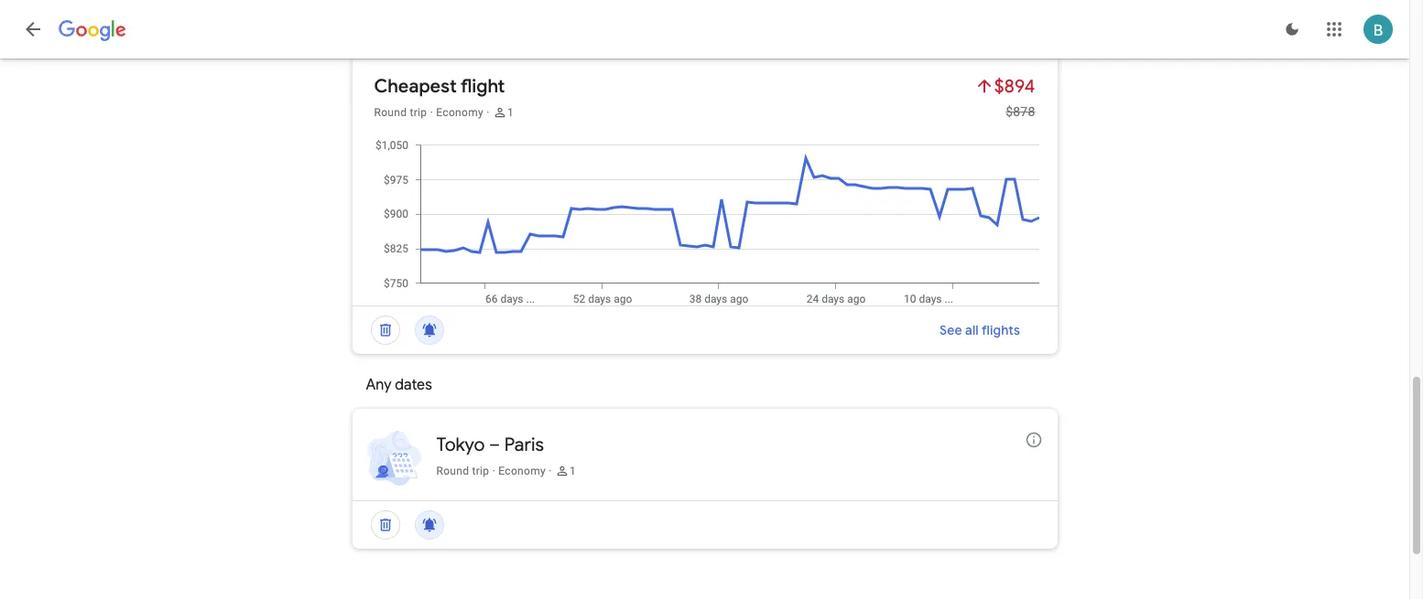 Task type: locate. For each thing, give the bounding box(es) containing it.
economy down cheapest flight
[[436, 106, 483, 119]]

1 vertical spatial round trip economy
[[436, 465, 546, 478]]

round trip economy down cheapest flight
[[374, 106, 483, 119]]

1 vertical spatial 1
[[570, 465, 576, 478]]

cheapest
[[374, 75, 457, 98]]

round for 1 text field
[[374, 106, 407, 119]]

cheapest flight
[[374, 75, 505, 98]]

disable email notifications for solution image
[[407, 504, 451, 548]]

trip down cheapest
[[410, 106, 427, 119]]

round down tokyo
[[436, 465, 469, 478]]

see
[[940, 322, 963, 339]]

tokyo  –  paris
[[436, 434, 544, 457]]

1 for 1 text field
[[507, 106, 514, 119]]

round down cheapest
[[374, 106, 407, 119]]

economy
[[436, 106, 483, 119], [498, 465, 546, 478]]

1 passenger text field
[[507, 105, 514, 120]]

0 vertical spatial round
[[374, 106, 407, 119]]

trip down tokyo  –  paris on the bottom left
[[472, 465, 489, 478]]

1 vertical spatial trip
[[472, 465, 489, 478]]

0 vertical spatial trip
[[410, 106, 427, 119]]

0 horizontal spatial trip
[[410, 106, 427, 119]]

round trip economy down tokyo  –  paris on the bottom left
[[436, 465, 546, 478]]

0 horizontal spatial 1
[[507, 106, 514, 119]]

round trip economy
[[374, 106, 483, 119], [436, 465, 546, 478]]

1 horizontal spatial round
[[436, 465, 469, 478]]

878 US dollars text field
[[1006, 104, 1035, 119]]

1 horizontal spatial trip
[[472, 465, 489, 478]]

trip for 1 text field
[[410, 106, 427, 119]]

go back image
[[22, 18, 44, 40]]

0 horizontal spatial economy
[[436, 106, 483, 119]]

remove saved flight image
[[363, 504, 407, 548]]

1
[[507, 106, 514, 119], [570, 465, 576, 478]]

trip for 1 passenger text box
[[472, 465, 489, 478]]

1 vertical spatial round
[[436, 465, 469, 478]]

economy down paris
[[498, 465, 546, 478]]

0 vertical spatial economy
[[436, 106, 483, 119]]

trip
[[410, 106, 427, 119], [472, 465, 489, 478]]

1 horizontal spatial economy
[[498, 465, 546, 478]]

–
[[489, 434, 500, 457]]

1 for 1 passenger text box
[[570, 465, 576, 478]]

1 vertical spatial economy
[[498, 465, 546, 478]]

round
[[374, 106, 407, 119], [436, 465, 469, 478]]

round for 1 passenger text box
[[436, 465, 469, 478]]

0 vertical spatial round trip economy
[[374, 106, 483, 119]]

flight
[[461, 75, 505, 98]]

all
[[966, 322, 979, 339]]

1 horizontal spatial 1
[[570, 465, 576, 478]]

0 vertical spatial 1
[[507, 106, 514, 119]]

dates
[[395, 376, 432, 395]]

any dates
[[366, 376, 432, 395]]

remove saved flight, round trip from tokyo to paris.mon, mar 11, 2024 – fri, mar 29, 2024 image
[[363, 309, 407, 353]]

0 horizontal spatial round
[[374, 106, 407, 119]]



Task type: vqa. For each thing, say whether or not it's contained in the screenshot.
all
yes



Task type: describe. For each thing, give the bounding box(es) containing it.
any
[[366, 376, 392, 395]]

round trip economy for 1 text field
[[374, 106, 483, 119]]

more info on tracking any dates image
[[1024, 431, 1043, 450]]

disable email notifications for solution, round trip from tokyo to paris.mon, mar 11, 2024 – fri, mar 29, 2024 image
[[407, 309, 451, 353]]

$878
[[1006, 104, 1035, 119]]

price history graph image
[[367, 138, 1057, 306]]

change appearance image
[[1270, 7, 1314, 51]]

economy for 1 text field
[[436, 106, 483, 119]]

1 passenger text field
[[570, 464, 576, 479]]

$894
[[994, 75, 1035, 98]]

tokyo
[[436, 434, 485, 457]]

see all flights
[[940, 322, 1021, 339]]

round trip economy for 1 passenger text box
[[436, 465, 546, 478]]

paris
[[504, 434, 544, 457]]

price history graph application
[[367, 138, 1057, 306]]

894 US dollars text field
[[994, 75, 1035, 98]]

economy for 1 passenger text box
[[498, 465, 546, 478]]

flights
[[982, 322, 1021, 339]]



